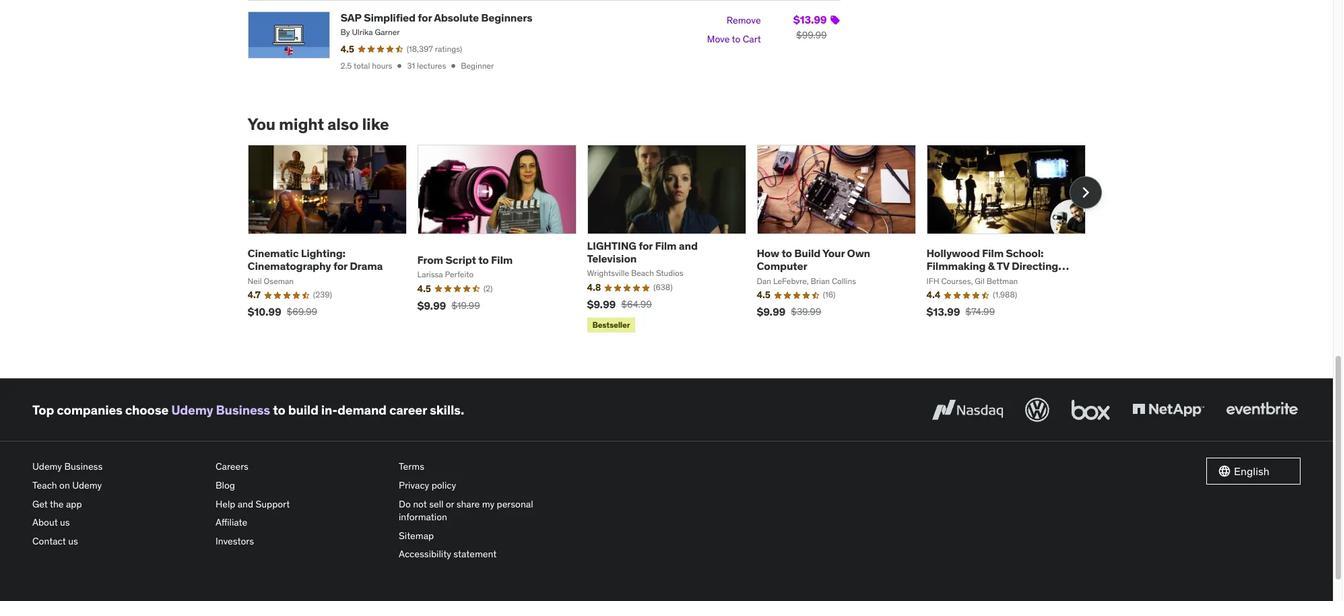 Task type: locate. For each thing, give the bounding box(es) containing it.
film inside hollywood film school: filmmaking & tv directing masterclass
[[982, 247, 1004, 260]]

0 vertical spatial and
[[679, 239, 698, 253]]

udemy right on
[[72, 480, 102, 492]]

about us link
[[32, 514, 205, 533]]

career
[[389, 402, 427, 418]]

2 vertical spatial for
[[333, 260, 347, 273]]

build
[[794, 247, 821, 260]]

small image
[[1218, 465, 1231, 479]]

companies
[[57, 402, 122, 418]]

film right script
[[491, 253, 513, 267]]

1 vertical spatial business
[[64, 461, 103, 473]]

2 horizontal spatial for
[[639, 239, 653, 253]]

18,397 ratings element
[[407, 44, 462, 55]]

affiliate link
[[216, 514, 388, 533]]

next image
[[1075, 182, 1096, 203]]

1 vertical spatial for
[[639, 239, 653, 253]]

english
[[1234, 465, 1270, 478]]

cinematic lighting: cinematography for drama
[[248, 247, 383, 273]]

film right lighting
[[655, 239, 677, 253]]

teach on udemy link
[[32, 477, 205, 496]]

0 vertical spatial udemy business link
[[171, 402, 270, 418]]

business up 'careers'
[[216, 402, 270, 418]]

my
[[482, 498, 495, 510]]

netapp image
[[1130, 396, 1207, 425]]

2 vertical spatial udemy
[[72, 480, 102, 492]]

0 vertical spatial udemy
[[171, 402, 213, 418]]

help and support link
[[216, 496, 388, 514]]

udemy business link
[[171, 402, 270, 418], [32, 458, 205, 477]]

hollywood film school: filmmaking & tv directing masterclass
[[927, 247, 1058, 286]]

computer
[[757, 260, 807, 273]]

udemy business link up get the app link
[[32, 458, 205, 477]]

0 vertical spatial business
[[216, 402, 270, 418]]

to left build
[[273, 402, 285, 418]]

and for film
[[679, 239, 698, 253]]

ulrika
[[352, 27, 373, 37]]

us
[[60, 517, 70, 529], [68, 535, 78, 547]]

1 vertical spatial us
[[68, 535, 78, 547]]

sap simplified for absolute beginners by ulrika garner
[[340, 11, 532, 37]]

0 horizontal spatial udemy
[[32, 461, 62, 473]]

cart
[[743, 33, 761, 45]]

hollywood film school: filmmaking & tv directing masterclass link
[[927, 247, 1069, 286]]

beginner
[[461, 60, 494, 71]]

and inside lighting for film and television
[[679, 239, 698, 253]]

udemy business link up 'careers'
[[171, 402, 270, 418]]

&
[[988, 260, 995, 273]]

directing
[[1012, 260, 1058, 273]]

(18,397
[[407, 44, 433, 54]]

lighting
[[587, 239, 636, 253]]

to inside remove move to cart
[[732, 33, 740, 45]]

udemy up teach on the bottom left of page
[[32, 461, 62, 473]]

the
[[50, 498, 64, 510]]

for
[[418, 11, 432, 24], [639, 239, 653, 253], [333, 260, 347, 273]]

filmmaking
[[927, 260, 986, 273]]

get
[[32, 498, 48, 510]]

ratings)
[[435, 44, 462, 54]]

coupon icon image
[[830, 15, 840, 26]]

1 horizontal spatial film
[[655, 239, 677, 253]]

help
[[216, 498, 235, 510]]

0 horizontal spatial for
[[333, 260, 347, 273]]

tv
[[997, 260, 1009, 273]]

udemy
[[171, 402, 213, 418], [32, 461, 62, 473], [72, 480, 102, 492]]

1 vertical spatial and
[[238, 498, 253, 510]]

privacy policy link
[[399, 477, 571, 496]]

1 horizontal spatial and
[[679, 239, 698, 253]]

0 vertical spatial for
[[418, 11, 432, 24]]

sap
[[340, 11, 361, 24]]

business up on
[[64, 461, 103, 473]]

choose
[[125, 402, 168, 418]]

like
[[362, 114, 389, 134]]

might
[[279, 114, 324, 134]]

move to cart button
[[707, 30, 761, 49]]

and for help
[[238, 498, 253, 510]]

skills.
[[430, 402, 464, 418]]

build
[[288, 402, 319, 418]]

how to build your own computer
[[757, 247, 870, 273]]

support
[[256, 498, 290, 510]]

us right contact
[[68, 535, 78, 547]]

for inside lighting for film and television
[[639, 239, 653, 253]]

or
[[446, 498, 454, 510]]

cinematic
[[248, 247, 299, 260]]

to right how
[[782, 247, 792, 260]]

beginners
[[481, 11, 532, 24]]

for left drama
[[333, 260, 347, 273]]

1 horizontal spatial for
[[418, 11, 432, 24]]

0 vertical spatial us
[[60, 517, 70, 529]]

nasdaq image
[[929, 396, 1006, 425]]

for right lighting
[[639, 239, 653, 253]]

box image
[[1068, 396, 1113, 425]]

$13.99
[[793, 13, 827, 26]]

and inside careers blog help and support affiliate investors
[[238, 498, 253, 510]]

from script to film
[[417, 253, 513, 267]]

terms link
[[399, 458, 571, 477]]

to left "cart" at top
[[732, 33, 740, 45]]

0 horizontal spatial and
[[238, 498, 253, 510]]

careers
[[216, 461, 249, 473]]

from
[[417, 253, 443, 267]]

accessibility
[[399, 549, 451, 561]]

and
[[679, 239, 698, 253], [238, 498, 253, 510]]

us right about on the left of the page
[[60, 517, 70, 529]]

blog
[[216, 480, 235, 492]]

0 horizontal spatial business
[[64, 461, 103, 473]]

volkswagen image
[[1023, 396, 1052, 425]]

udemy business teach on udemy get the app about us contact us
[[32, 461, 103, 547]]

film left 'school:'
[[982, 247, 1004, 260]]

udemy right choose
[[171, 402, 213, 418]]

careers link
[[216, 458, 388, 477]]

remove move to cart
[[707, 14, 761, 45]]

app
[[66, 498, 82, 510]]

2 horizontal spatial film
[[982, 247, 1004, 260]]

teach
[[32, 480, 57, 492]]

for left absolute
[[418, 11, 432, 24]]

film
[[655, 239, 677, 253], [982, 247, 1004, 260], [491, 253, 513, 267]]



Task type: vqa. For each thing, say whether or not it's contained in the screenshot.
TOP COMPANIES CHOOSE UDEMY BUSINESS TO BUILD IN-DEMAND CAREER SKILLS. at the bottom left of page
yes



Task type: describe. For each thing, give the bounding box(es) containing it.
also
[[327, 114, 359, 134]]

1 horizontal spatial udemy
[[72, 480, 102, 492]]

not
[[413, 498, 427, 510]]

personal
[[497, 498, 533, 510]]

you
[[248, 114, 275, 134]]

affiliate
[[216, 517, 247, 529]]

(18,397 ratings)
[[407, 44, 462, 54]]

sell
[[429, 498, 443, 510]]

remove
[[727, 14, 761, 26]]

how to build your own computer link
[[757, 247, 870, 273]]

1 horizontal spatial business
[[216, 402, 270, 418]]

xxsmall image
[[395, 61, 404, 71]]

careers blog help and support affiliate investors
[[216, 461, 290, 547]]

contact us link
[[32, 533, 205, 551]]

sap simplified for absolute beginners link
[[340, 11, 532, 24]]

by
[[340, 27, 350, 37]]

carousel element
[[248, 145, 1102, 336]]

film inside lighting for film and television
[[655, 239, 677, 253]]

2.5
[[340, 60, 352, 71]]

4.5
[[340, 43, 354, 55]]

hours
[[372, 60, 392, 71]]

your
[[822, 247, 845, 260]]

privacy
[[399, 480, 429, 492]]

top companies choose udemy business to build in-demand career skills.
[[32, 402, 464, 418]]

school:
[[1006, 247, 1044, 260]]

2.5 total hours
[[340, 60, 392, 71]]

get the app link
[[32, 496, 205, 514]]

on
[[59, 480, 70, 492]]

own
[[847, 247, 870, 260]]

business inside udemy business teach on udemy get the app about us contact us
[[64, 461, 103, 473]]

script
[[445, 253, 476, 267]]

investors
[[216, 535, 254, 547]]

hollywood
[[927, 247, 980, 260]]

for inside cinematic lighting: cinematography for drama
[[333, 260, 347, 273]]

information
[[399, 511, 447, 524]]

you might also like
[[248, 114, 389, 134]]

2 horizontal spatial udemy
[[171, 402, 213, 418]]

31
[[407, 60, 415, 71]]

demand
[[337, 402, 387, 418]]

from script to film link
[[417, 253, 513, 267]]

absolute
[[434, 11, 479, 24]]

contact
[[32, 535, 66, 547]]

sitemap link
[[399, 527, 571, 546]]

lighting for film and television
[[587, 239, 698, 266]]

garner
[[375, 27, 400, 37]]

cinematography
[[248, 260, 331, 273]]

how
[[757, 247, 779, 260]]

blog link
[[216, 477, 388, 496]]

masterclass
[[927, 273, 987, 286]]

1 vertical spatial udemy business link
[[32, 458, 205, 477]]

drama
[[350, 260, 383, 273]]

share
[[456, 498, 480, 510]]

accessibility statement link
[[399, 546, 571, 564]]

do
[[399, 498, 411, 510]]

for inside sap simplified for absolute beginners by ulrika garner
[[418, 11, 432, 24]]

$13.99 $99.99
[[793, 13, 827, 41]]

1 vertical spatial udemy
[[32, 461, 62, 473]]

lighting for film and television link
[[587, 239, 698, 266]]

investors link
[[216, 533, 388, 551]]

cinematic lighting: cinematography for drama link
[[248, 247, 383, 273]]

television
[[587, 252, 637, 266]]

0 horizontal spatial film
[[491, 253, 513, 267]]

simplified
[[364, 11, 416, 24]]

about
[[32, 517, 58, 529]]

to inside how to build your own computer
[[782, 247, 792, 260]]

sitemap
[[399, 530, 434, 542]]

eventbrite image
[[1223, 396, 1301, 425]]

remove button
[[727, 11, 761, 30]]

xxsmall image
[[449, 61, 458, 71]]

lectures
[[417, 60, 446, 71]]

english button
[[1206, 458, 1301, 485]]

total
[[354, 60, 370, 71]]

$99.99
[[796, 29, 827, 41]]

to right script
[[478, 253, 489, 267]]

top
[[32, 402, 54, 418]]

do not sell or share my personal information button
[[399, 496, 571, 527]]

terms privacy policy do not sell or share my personal information sitemap accessibility statement
[[399, 461, 533, 561]]

terms
[[399, 461, 424, 473]]

31 lectures
[[407, 60, 446, 71]]



